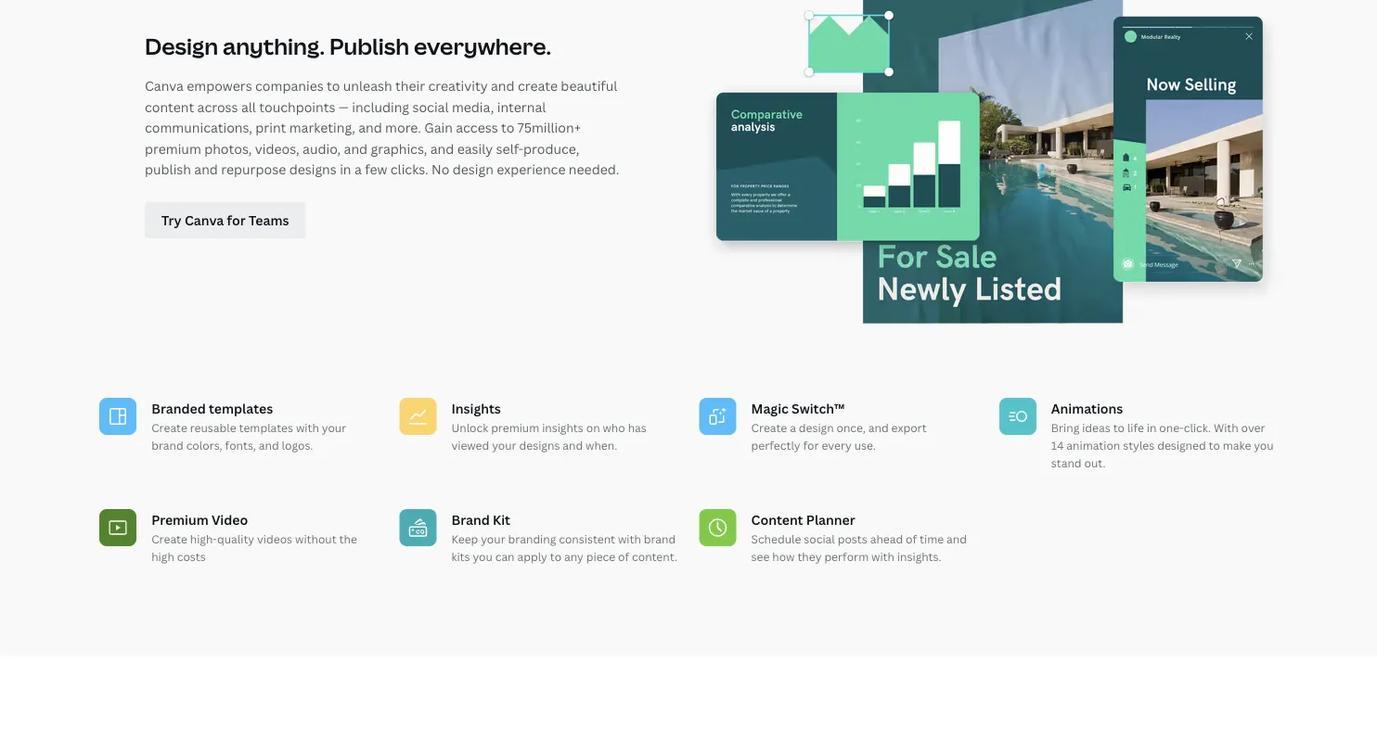 Task type: vqa. For each thing, say whether or not it's contained in the screenshot.
digital
no



Task type: locate. For each thing, give the bounding box(es) containing it.
a up the perfectly
[[790, 420, 796, 435]]

and right time
[[947, 531, 967, 547]]

1 vertical spatial templates
[[239, 420, 293, 435]]

brand
[[151, 438, 183, 453], [644, 531, 676, 547]]

1 horizontal spatial you
[[1254, 438, 1274, 453]]

brand up content.
[[644, 531, 676, 547]]

you
[[1254, 438, 1274, 453], [473, 549, 493, 564]]

create up the perfectly
[[751, 420, 787, 435]]

and down 'photos,'
[[194, 160, 218, 178]]

social inside canva empowers companies to unleash their creativity and create beautiful content across all touchpoints  — including social media, internal communications, print marketing, and more. gain access to 75million+ premium photos, videos, audio, and graphics, and easily self-produce, publish and repurpose designs in a few clicks. no design experience needed.
[[412, 98, 449, 116]]

1 horizontal spatial designs
[[519, 438, 560, 453]]

2 horizontal spatial with
[[871, 549, 895, 564]]

and down insights
[[563, 438, 583, 453]]

1 vertical spatial designs
[[519, 438, 560, 453]]

0 horizontal spatial design
[[453, 160, 494, 178]]

you right kits
[[473, 549, 493, 564]]

1 vertical spatial social
[[804, 531, 835, 547]]

on
[[586, 420, 600, 435]]

0 horizontal spatial designs
[[289, 160, 337, 178]]

and up few
[[344, 139, 368, 157]]

access
[[456, 119, 498, 136]]

you down over
[[1254, 438, 1274, 453]]

1 horizontal spatial in
[[1147, 420, 1157, 435]]

click.
[[1184, 420, 1211, 435]]

0 horizontal spatial of
[[618, 549, 629, 564]]

branded templates create reusable templates with your brand colors, fonts, and logos.
[[151, 400, 346, 453]]

1 vertical spatial a
[[790, 420, 796, 435]]

1 vertical spatial your
[[492, 438, 517, 453]]

2 vertical spatial with
[[871, 549, 895, 564]]

videos,
[[255, 139, 299, 157]]

switch™
[[792, 400, 845, 417]]

0 vertical spatial social
[[412, 98, 449, 116]]

premium video create high-quality videos without the high costs
[[151, 511, 357, 564]]

repurpose
[[221, 160, 286, 178]]

and right fonts, at the bottom of page
[[259, 438, 279, 453]]

consistent
[[559, 531, 615, 547]]

bring
[[1051, 420, 1080, 435]]

1 vertical spatial you
[[473, 549, 493, 564]]

content
[[751, 511, 803, 528]]

brand inside branded templates create reusable templates with your brand colors, fonts, and logos.
[[151, 438, 183, 453]]

and inside insights unlock premium insights on who has viewed your designs and when.
[[563, 438, 583, 453]]

1 horizontal spatial brand
[[644, 531, 676, 547]]

content
[[145, 98, 194, 116]]

2 vertical spatial your
[[481, 531, 505, 547]]

in
[[340, 160, 351, 178], [1147, 420, 1157, 435]]

unlock
[[451, 420, 488, 435]]

empowers
[[187, 77, 252, 95]]

1 vertical spatial premium
[[491, 420, 539, 435]]

costs
[[177, 549, 206, 564]]

easily
[[457, 139, 493, 157]]

and up use.
[[868, 420, 889, 435]]

0 vertical spatial designs
[[289, 160, 337, 178]]

0 vertical spatial design
[[453, 160, 494, 178]]

publish
[[145, 160, 191, 178]]

in left few
[[340, 160, 351, 178]]

design up for
[[799, 420, 834, 435]]

premium up publish
[[145, 139, 201, 157]]

0 vertical spatial your
[[322, 420, 346, 435]]

one-
[[1159, 420, 1184, 435]]

designed
[[1157, 438, 1206, 453]]

insights.
[[897, 549, 942, 564]]

no
[[431, 160, 449, 178]]

and inside content planner schedule social posts ahead of time and see how they perform with insights.
[[947, 531, 967, 547]]

0 horizontal spatial premium
[[145, 139, 201, 157]]

1 horizontal spatial a
[[790, 420, 796, 435]]

designs inside canva empowers companies to unleash their creativity and create beautiful content across all touchpoints  — including social media, internal communications, print marketing, and more. gain access to 75million+ premium photos, videos, audio, and graphics, and easily self-produce, publish and repurpose designs in a few clicks. no design experience needed.
[[289, 160, 337, 178]]

create
[[151, 420, 187, 435], [751, 420, 787, 435], [151, 531, 187, 547]]

use.
[[854, 438, 876, 453]]

kit
[[493, 511, 510, 528]]

content.
[[632, 549, 677, 564]]

insights unlock premium insights on who has viewed your designs and when.
[[451, 400, 647, 453]]

internal
[[497, 98, 546, 116]]

templates
[[209, 400, 273, 417], [239, 420, 293, 435]]

premium down insights in the left of the page
[[491, 420, 539, 435]]

for
[[803, 438, 819, 453]]

designs inside insights unlock premium insights on who has viewed your designs and when.
[[519, 438, 560, 453]]

to
[[327, 77, 340, 95], [501, 119, 515, 136], [1113, 420, 1125, 435], [1209, 438, 1220, 453], [550, 549, 562, 564]]

premium inside insights unlock premium insights on who has viewed your designs and when.
[[491, 420, 539, 435]]

designs down audio,
[[289, 160, 337, 178]]

0 vertical spatial with
[[296, 420, 319, 435]]

0 vertical spatial templates
[[209, 400, 273, 417]]

in right life
[[1147, 420, 1157, 435]]

0 horizontal spatial social
[[412, 98, 449, 116]]

create inside magic switch™ create a design once, and export perfectly for every use.
[[751, 420, 787, 435]]

ahead
[[870, 531, 903, 547]]

brand left colors,
[[151, 438, 183, 453]]

create for branded templates
[[151, 420, 187, 435]]

0 horizontal spatial you
[[473, 549, 493, 564]]

1 vertical spatial brand
[[644, 531, 676, 547]]

a inside canva empowers companies to unleash their creativity and create beautiful content across all touchpoints  — including social media, internal communications, print marketing, and more. gain access to 75million+ premium photos, videos, audio, and graphics, and easily self-produce, publish and repurpose designs in a few clicks. no design experience needed.
[[354, 160, 362, 178]]

create inside premium video create high-quality videos without the high costs
[[151, 531, 187, 547]]

how
[[772, 549, 795, 564]]

with up 'logos.'
[[296, 420, 319, 435]]

templates up fonts, at the bottom of page
[[239, 420, 293, 435]]

magic switch™ create a design once, and export perfectly for every use.
[[751, 400, 927, 453]]

stand
[[1051, 455, 1082, 471]]

0 horizontal spatial in
[[340, 160, 351, 178]]

1 vertical spatial design
[[799, 420, 834, 435]]

designs down insights
[[519, 438, 560, 453]]

out.
[[1084, 455, 1106, 471]]

to left any
[[550, 549, 562, 564]]

everywhere.
[[414, 31, 551, 61]]

your inside branded templates create reusable templates with your brand colors, fonts, and logos.
[[322, 420, 346, 435]]

brand for brand kit
[[644, 531, 676, 547]]

publish
[[329, 31, 409, 61]]

1 horizontal spatial design
[[799, 420, 834, 435]]

brand inside brand kit keep your branding consistent with brand kits you can apply to any piece of content.
[[644, 531, 676, 547]]

of right piece on the left of page
[[618, 549, 629, 564]]

premium
[[145, 139, 201, 157], [491, 420, 539, 435]]

with inside content planner schedule social posts ahead of time and see how they perform with insights.
[[871, 549, 895, 564]]

social inside content planner schedule social posts ahead of time and see how they perform with insights.
[[804, 531, 835, 547]]

kits
[[451, 549, 470, 564]]

design down easily
[[453, 160, 494, 178]]

social up they
[[804, 531, 835, 547]]

a inside magic switch™ create a design once, and export perfectly for every use.
[[790, 420, 796, 435]]

create inside branded templates create reusable templates with your brand colors, fonts, and logos.
[[151, 420, 187, 435]]

magic
[[751, 400, 789, 417]]

0 horizontal spatial with
[[296, 420, 319, 435]]

0 horizontal spatial a
[[354, 160, 362, 178]]

0 vertical spatial premium
[[145, 139, 201, 157]]

produce,
[[523, 139, 579, 157]]

and down including
[[358, 119, 382, 136]]

companies
[[255, 77, 324, 95]]

can
[[495, 549, 515, 564]]

and up no
[[430, 139, 454, 157]]

without
[[295, 531, 337, 547]]

create up high
[[151, 531, 187, 547]]

any
[[564, 549, 584, 564]]

1 vertical spatial of
[[618, 549, 629, 564]]

1 horizontal spatial premium
[[491, 420, 539, 435]]

graphics,
[[371, 139, 427, 157]]

0 horizontal spatial brand
[[151, 438, 183, 453]]

0 vertical spatial you
[[1254, 438, 1274, 453]]

0 vertical spatial brand
[[151, 438, 183, 453]]

of up insights.
[[906, 531, 917, 547]]

across
[[197, 98, 238, 116]]

1 horizontal spatial with
[[618, 531, 641, 547]]

to down with
[[1209, 438, 1220, 453]]

export
[[891, 420, 927, 435]]

design
[[453, 160, 494, 178], [799, 420, 834, 435]]

to inside brand kit keep your branding consistent with brand kits you can apply to any piece of content.
[[550, 549, 562, 564]]

more.
[[385, 119, 421, 136]]

social up gain
[[412, 98, 449, 116]]

canva empowers companies to unleash their creativity and create beautiful content across all touchpoints  — including social media, internal communications, print marketing, and more. gain access to 75million+ premium photos, videos, audio, and graphics, and easily self-produce, publish and repurpose designs in a few clicks. no design experience needed.
[[145, 77, 619, 178]]

high
[[151, 549, 174, 564]]

1 vertical spatial in
[[1147, 420, 1157, 435]]

create down branded
[[151, 420, 187, 435]]

0 vertical spatial in
[[340, 160, 351, 178]]

perfectly
[[751, 438, 801, 453]]

designs
[[289, 160, 337, 178], [519, 438, 560, 453]]

0 vertical spatial of
[[906, 531, 917, 547]]

your inside insights unlock premium insights on who has viewed your designs and when.
[[492, 438, 517, 453]]

1 vertical spatial with
[[618, 531, 641, 547]]

keep
[[451, 531, 478, 547]]

a left few
[[354, 160, 362, 178]]

with inside branded templates create reusable templates with your brand colors, fonts, and logos.
[[296, 420, 319, 435]]

1 horizontal spatial social
[[804, 531, 835, 547]]

of inside brand kit keep your branding consistent with brand kits you can apply to any piece of content.
[[618, 549, 629, 564]]

14
[[1051, 438, 1064, 453]]

time
[[920, 531, 944, 547]]

0 vertical spatial a
[[354, 160, 362, 178]]

1 horizontal spatial of
[[906, 531, 917, 547]]

with down ahead
[[871, 549, 895, 564]]

of
[[906, 531, 917, 547], [618, 549, 629, 564]]

quality
[[217, 531, 254, 547]]

with up content.
[[618, 531, 641, 547]]

templates up reusable
[[209, 400, 273, 417]]

reusable
[[190, 420, 236, 435]]



Task type: describe. For each thing, give the bounding box(es) containing it.
animations bring ideas to life in one-click. with over 14 animation styles designed to make you stand out.
[[1051, 400, 1274, 471]]

unleash
[[343, 77, 392, 95]]

fonts,
[[225, 438, 256, 453]]

see
[[751, 549, 770, 564]]

needed.
[[569, 160, 619, 178]]

logos.
[[282, 438, 313, 453]]

perform
[[824, 549, 869, 564]]

and inside branded templates create reusable templates with your brand colors, fonts, and logos.
[[259, 438, 279, 453]]

experience
[[497, 160, 566, 178]]

media,
[[452, 98, 494, 116]]

design inside magic switch™ create a design once, and export perfectly for every use.
[[799, 420, 834, 435]]

including
[[352, 98, 409, 116]]

creativity
[[428, 77, 488, 95]]

with
[[1214, 420, 1239, 435]]

to up self-
[[501, 119, 515, 136]]

—
[[339, 98, 349, 116]]

premium inside canva empowers companies to unleash their creativity and create beautiful content across all touchpoints  — including social media, internal communications, print marketing, and more. gain access to 75million+ premium photos, videos, audio, and graphics, and easily self-produce, publish and repurpose designs in a few clicks. no design experience needed.
[[145, 139, 201, 157]]

of inside content planner schedule social posts ahead of time and see how they perform with insights.
[[906, 531, 917, 547]]

premium
[[151, 511, 208, 528]]

75million+
[[518, 119, 581, 136]]

apply
[[517, 549, 547, 564]]

anything.
[[223, 31, 325, 61]]

posts
[[838, 531, 867, 547]]

with inside brand kit keep your branding consistent with brand kits you can apply to any piece of content.
[[618, 531, 641, 547]]

insights
[[542, 420, 584, 435]]

and up internal
[[491, 77, 515, 95]]

and inside magic switch™ create a design once, and export perfectly for every use.
[[868, 420, 889, 435]]

marketing,
[[289, 119, 355, 136]]

design anything. publish everywhere.
[[145, 31, 551, 61]]

few
[[365, 160, 387, 178]]

gain
[[424, 119, 453, 136]]

print
[[256, 119, 286, 136]]

to left life
[[1113, 420, 1125, 435]]

you inside animations bring ideas to life in one-click. with over 14 animation styles designed to make you stand out.
[[1254, 438, 1274, 453]]

to up the —
[[327, 77, 340, 95]]

touchpoints
[[259, 98, 335, 116]]

videos
[[257, 531, 292, 547]]

photos,
[[204, 139, 252, 157]]

once,
[[837, 420, 866, 435]]

you inside brand kit keep your branding consistent with brand kits you can apply to any piece of content.
[[473, 549, 493, 564]]

high-
[[190, 531, 217, 547]]

viewed
[[451, 438, 489, 453]]

in inside canva empowers companies to unleash their creativity and create beautiful content across all touchpoints  — including social media, internal communications, print marketing, and more. gain access to 75million+ premium photos, videos, audio, and graphics, and easily self-produce, publish and repurpose designs in a few clicks. no design experience needed.
[[340, 160, 351, 178]]

beautiful
[[561, 77, 617, 95]]

brand for branded templates
[[151, 438, 183, 453]]

they
[[798, 549, 822, 564]]

your inside brand kit keep your branding consistent with brand kits you can apply to any piece of content.
[[481, 531, 505, 547]]

clicks.
[[391, 160, 428, 178]]

make
[[1223, 438, 1251, 453]]

canva
[[145, 77, 184, 95]]

when.
[[586, 438, 617, 453]]

design inside canva empowers companies to unleash their creativity and create beautiful content across all touchpoints  — including social media, internal communications, print marketing, and more. gain access to 75million+ premium photos, videos, audio, and graphics, and easily self-produce, publish and repurpose designs in a few clicks. no design experience needed.
[[453, 160, 494, 178]]

animations
[[1051, 400, 1123, 417]]

animation
[[1067, 438, 1120, 453]]

branding
[[508, 531, 556, 547]]

create for magic switch™
[[751, 420, 787, 435]]

piece
[[586, 549, 615, 564]]

their
[[395, 77, 425, 95]]

branded
[[151, 400, 206, 417]]

schedule
[[751, 531, 801, 547]]

self-
[[496, 139, 523, 157]]

over
[[1241, 420, 1265, 435]]

ideas
[[1082, 420, 1111, 435]]

create
[[518, 77, 558, 95]]

video
[[212, 511, 248, 528]]

create for premium video
[[151, 531, 187, 547]]

insights
[[451, 400, 501, 417]]

communications,
[[145, 119, 252, 136]]

the
[[339, 531, 357, 547]]

design
[[145, 31, 218, 61]]

brand
[[451, 511, 490, 528]]

content planner schedule social posts ahead of time and see how they perform with insights.
[[751, 511, 967, 564]]

who
[[603, 420, 625, 435]]

planner
[[806, 511, 855, 528]]

all
[[241, 98, 256, 116]]

life
[[1127, 420, 1144, 435]]

colors,
[[186, 438, 222, 453]]

in inside animations bring ideas to life in one-click. with over 14 animation styles designed to make you stand out.
[[1147, 420, 1157, 435]]

audio,
[[303, 139, 341, 157]]

every
[[822, 438, 852, 453]]

brand kit keep your branding consistent with brand kits you can apply to any piece of content.
[[451, 511, 677, 564]]



